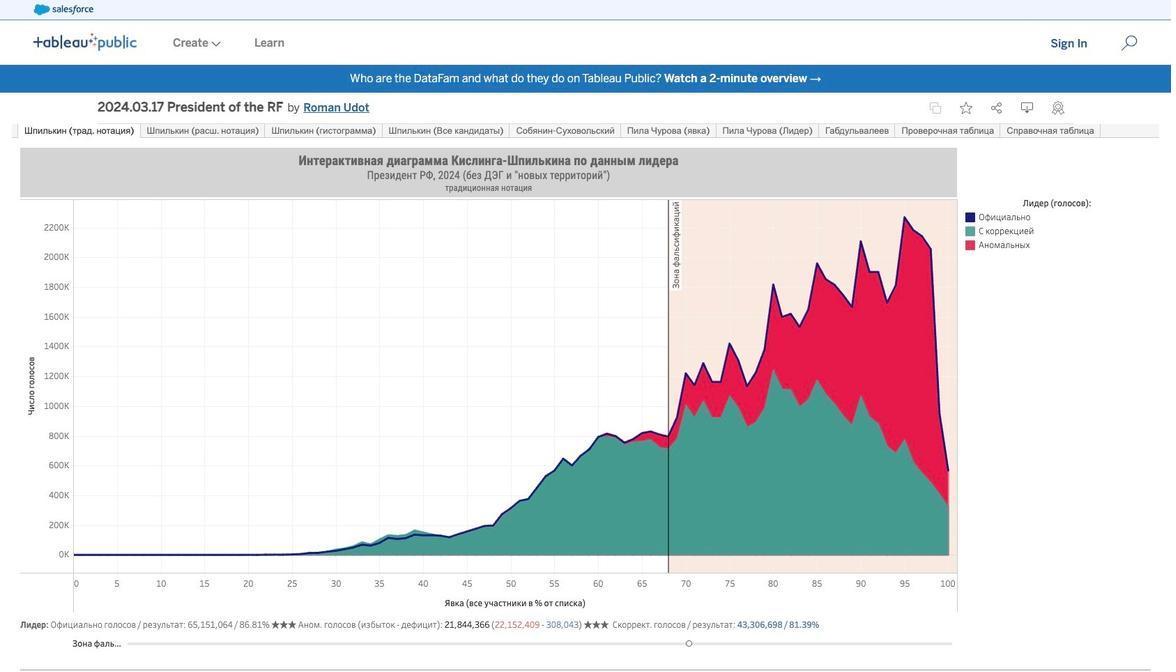 Task type: vqa. For each thing, say whether or not it's contained in the screenshot.
Nominate for Viz of the Day image on the top right of the page
yes



Task type: locate. For each thing, give the bounding box(es) containing it.
favorite button image
[[960, 102, 973, 114]]

nominate for viz of the day image
[[1052, 101, 1065, 115]]

disabled by author image
[[930, 102, 942, 114]]



Task type: describe. For each thing, give the bounding box(es) containing it.
logo image
[[33, 33, 137, 51]]

create image
[[209, 41, 221, 47]]

go to search image
[[1105, 35, 1155, 52]]

salesforce logo image
[[33, 4, 93, 15]]



